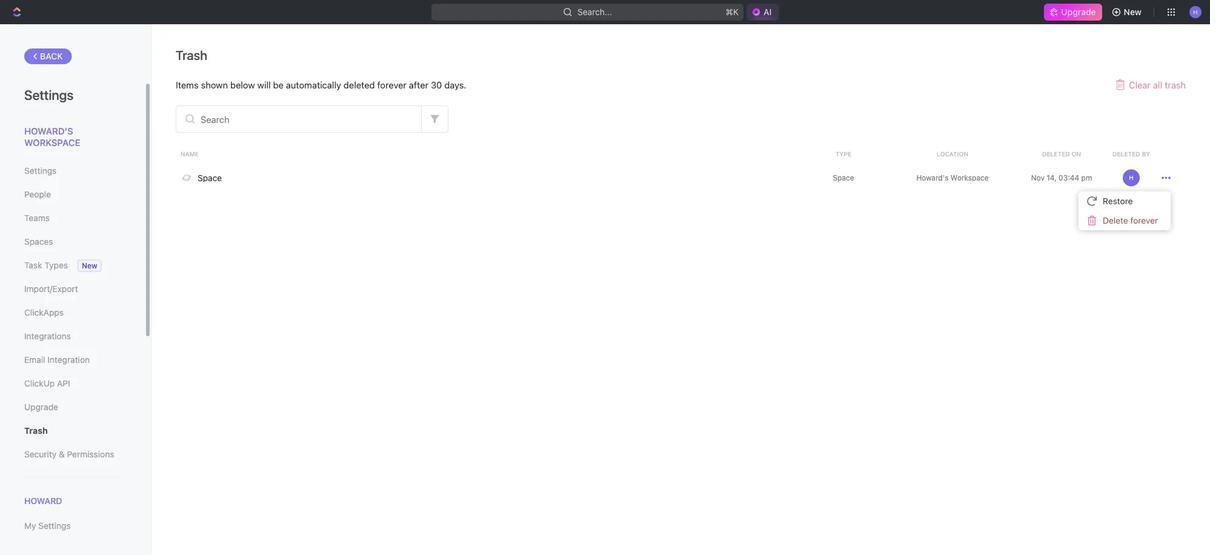 Task type: describe. For each thing, give the bounding box(es) containing it.
my settings link
[[24, 516, 121, 537]]

be
[[273, 79, 284, 90]]

days.
[[445, 79, 467, 90]]

integrations
[[24, 331, 71, 341]]

&
[[59, 450, 65, 460]]

restore button
[[1084, 192, 1166, 211]]

items shown below will be automatically deleted forever after 30 days.
[[176, 79, 467, 90]]

integrations link
[[24, 326, 121, 347]]

email integration
[[24, 355, 90, 365]]

0 vertical spatial forever
[[377, 79, 407, 90]]

upgrade link inside 'settings' element
[[24, 397, 121, 418]]

forever inside button
[[1131, 215, 1159, 225]]

items
[[176, 79, 199, 90]]

delete forever
[[1103, 215, 1159, 225]]

back link
[[24, 48, 72, 64]]

below
[[230, 79, 255, 90]]

clickapps
[[24, 308, 64, 318]]

0 horizontal spatial space
[[198, 173, 222, 183]]

email
[[24, 355, 45, 365]]

import/export
[[24, 284, 78, 294]]

location
[[937, 150, 969, 157]]

people link
[[24, 184, 121, 205]]

0 vertical spatial upgrade link
[[1045, 4, 1102, 21]]

import/export link
[[24, 279, 121, 299]]

settings element
[[0, 24, 152, 555]]

Search text field
[[176, 106, 421, 132]]

1 vertical spatial howard's workspace
[[917, 174, 989, 182]]

clickup api
[[24, 379, 70, 389]]

types
[[44, 260, 68, 270]]

task
[[24, 260, 42, 270]]

by
[[1143, 150, 1151, 157]]

spaces link
[[24, 232, 121, 252]]

1 vertical spatial settings
[[24, 166, 57, 176]]

nov
[[1032, 174, 1045, 182]]

delete forever button
[[1084, 211, 1166, 230]]

trash
[[1165, 79, 1186, 90]]

howard's workspace inside 'settings' element
[[24, 125, 80, 148]]

will
[[257, 79, 271, 90]]

upgrade inside 'settings' element
[[24, 402, 58, 412]]

trash link
[[24, 421, 121, 441]]



Task type: locate. For each thing, give the bounding box(es) containing it.
people
[[24, 189, 51, 199]]

api
[[57, 379, 70, 389]]

howard's workspace down location
[[917, 174, 989, 182]]

space down type
[[833, 174, 855, 182]]

workspace down location
[[951, 174, 989, 182]]

clickapps link
[[24, 303, 121, 323]]

1 vertical spatial forever
[[1131, 215, 1159, 225]]

deleted for deleted on
[[1043, 150, 1070, 157]]

nov 14, 03:44 pm
[[1032, 174, 1093, 182]]

settings up "people"
[[24, 166, 57, 176]]

shown
[[201, 79, 228, 90]]

0 horizontal spatial upgrade
[[24, 402, 58, 412]]

trash
[[176, 47, 207, 62], [24, 426, 48, 436]]

delete
[[1103, 215, 1129, 225]]

howard's workspace
[[24, 125, 80, 148], [917, 174, 989, 182]]

1 horizontal spatial upgrade
[[1062, 7, 1096, 17]]

0 vertical spatial howard's workspace
[[24, 125, 80, 148]]

clickup
[[24, 379, 55, 389]]

new inside 'settings' element
[[82, 262, 97, 270]]

deleted on
[[1043, 150, 1082, 157]]

0 horizontal spatial deleted
[[1043, 150, 1070, 157]]

security & permissions
[[24, 450, 114, 460]]

settings link
[[24, 161, 121, 181]]

automatically
[[286, 79, 341, 90]]

after
[[409, 79, 429, 90]]

⌘k
[[726, 7, 739, 17]]

howard's inside 'howard's workspace'
[[24, 125, 73, 136]]

0 horizontal spatial upgrade link
[[24, 397, 121, 418]]

name
[[181, 150, 199, 157]]

upgrade left new button
[[1062, 7, 1096, 17]]

2 deleted from the left
[[1113, 150, 1141, 157]]

0 horizontal spatial forever
[[377, 79, 407, 90]]

forever left after
[[377, 79, 407, 90]]

workspace inside 'settings' element
[[24, 137, 80, 148]]

1 horizontal spatial new
[[1124, 7, 1142, 17]]

0 vertical spatial trash
[[176, 47, 207, 62]]

trash up security
[[24, 426, 48, 436]]

1 vertical spatial upgrade link
[[24, 397, 121, 418]]

restore
[[1103, 196, 1133, 206]]

deleted by
[[1113, 150, 1151, 157]]

clickup api link
[[24, 373, 121, 394]]

1 vertical spatial howard's
[[917, 174, 949, 182]]

trash inside "link"
[[24, 426, 48, 436]]

settings
[[24, 87, 74, 102], [24, 166, 57, 176], [38, 521, 71, 531]]

new inside new button
[[1124, 7, 1142, 17]]

workspace
[[24, 137, 80, 148], [951, 174, 989, 182]]

0 vertical spatial howard's
[[24, 125, 73, 136]]

forever
[[377, 79, 407, 90], [1131, 215, 1159, 225]]

0 horizontal spatial trash
[[24, 426, 48, 436]]

upgrade down clickup
[[24, 402, 58, 412]]

clear
[[1129, 79, 1151, 90]]

type
[[836, 150, 852, 157]]

space down name
[[198, 173, 222, 183]]

upgrade link down clickup api link
[[24, 397, 121, 418]]

1 horizontal spatial howard's workspace
[[917, 174, 989, 182]]

howard's workspace up settings link
[[24, 125, 80, 148]]

deleted left by
[[1113, 150, 1141, 157]]

teams
[[24, 213, 50, 223]]

back
[[40, 51, 63, 61]]

0 vertical spatial workspace
[[24, 137, 80, 148]]

teams link
[[24, 208, 121, 229]]

all
[[1154, 79, 1163, 90]]

03:44
[[1059, 174, 1080, 182]]

1 horizontal spatial forever
[[1131, 215, 1159, 225]]

forever down restore button
[[1131, 215, 1159, 225]]

workspace up settings link
[[24, 137, 80, 148]]

settings down back link
[[24, 87, 74, 102]]

1 vertical spatial new
[[82, 262, 97, 270]]

my settings
[[24, 521, 71, 531]]

deleted
[[1043, 150, 1070, 157], [1113, 150, 1141, 157]]

1 vertical spatial trash
[[24, 426, 48, 436]]

my
[[24, 521, 36, 531]]

0 vertical spatial new
[[1124, 7, 1142, 17]]

task types
[[24, 260, 68, 270]]

upgrade link
[[1045, 4, 1102, 21], [24, 397, 121, 418]]

1 deleted from the left
[[1043, 150, 1070, 157]]

1 horizontal spatial trash
[[176, 47, 207, 62]]

howard
[[24, 496, 62, 506]]

howard's down location
[[917, 174, 949, 182]]

search...
[[578, 7, 612, 17]]

2 vertical spatial settings
[[38, 521, 71, 531]]

0 horizontal spatial new
[[82, 262, 97, 270]]

1 horizontal spatial howard's
[[917, 174, 949, 182]]

1 vertical spatial workspace
[[951, 174, 989, 182]]

settings right my
[[38, 521, 71, 531]]

upgrade link left new button
[[1045, 4, 1102, 21]]

h
[[1130, 174, 1134, 181]]

dropdown menu image
[[1162, 173, 1171, 182]]

space
[[198, 173, 222, 183], [833, 174, 855, 182]]

security
[[24, 450, 57, 460]]

1 horizontal spatial space
[[833, 174, 855, 182]]

permissions
[[67, 450, 114, 460]]

security & permissions link
[[24, 444, 121, 465]]

email integration link
[[24, 350, 121, 370]]

1 horizontal spatial workspace
[[951, 174, 989, 182]]

trash up items
[[176, 47, 207, 62]]

deleted left on
[[1043, 150, 1070, 157]]

0 horizontal spatial howard's
[[24, 125, 73, 136]]

spaces
[[24, 237, 53, 247]]

0 vertical spatial upgrade
[[1062, 7, 1096, 17]]

upgrade
[[1062, 7, 1096, 17], [24, 402, 58, 412]]

0 horizontal spatial workspace
[[24, 137, 80, 148]]

1 vertical spatial upgrade
[[24, 402, 58, 412]]

0 horizontal spatial howard's workspace
[[24, 125, 80, 148]]

howard's
[[24, 125, 73, 136], [917, 174, 949, 182]]

1 horizontal spatial deleted
[[1113, 150, 1141, 157]]

14,
[[1047, 174, 1057, 182]]

pm
[[1082, 174, 1093, 182]]

deleted for deleted by
[[1113, 150, 1141, 157]]

30
[[431, 79, 442, 90]]

clear all trash
[[1129, 79, 1186, 90]]

on
[[1072, 150, 1082, 157]]

deleted
[[344, 79, 375, 90]]

howard's up settings link
[[24, 125, 73, 136]]

new
[[1124, 7, 1142, 17], [82, 262, 97, 270]]

1 horizontal spatial upgrade link
[[1045, 4, 1102, 21]]

0 vertical spatial settings
[[24, 87, 74, 102]]

new button
[[1107, 2, 1149, 22]]

integration
[[47, 355, 90, 365]]



Task type: vqa. For each thing, say whether or not it's contained in the screenshot.
Collapse
no



